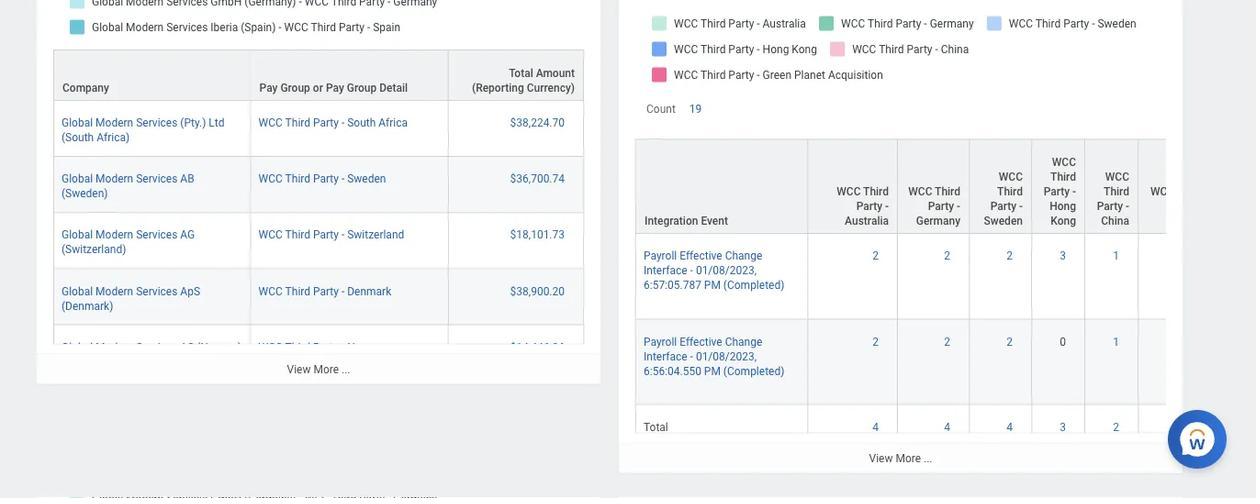 Task type: locate. For each thing, give the bounding box(es) containing it.
wcc third party - sweden left the wcc third party - hong kong popup button
[[984, 170, 1023, 227]]

1 down china
[[1113, 249, 1120, 262]]

1 3 button from the top
[[1060, 248, 1069, 263]]

payroll up 6:57:05.787
[[644, 249, 677, 262]]

wcc third party - hong kong button
[[1032, 139, 1085, 233]]

0 vertical spatial change
[[725, 249, 763, 262]]

1 vertical spatial 01/08/2023,
[[696, 350, 757, 363]]

0 vertical spatial effective
[[680, 249, 723, 262]]

0 horizontal spatial pay
[[260, 81, 278, 94]]

amount
[[536, 66, 575, 79]]

1 vertical spatial (completed)
[[724, 365, 785, 377]]

2 1 from the top
[[1113, 335, 1120, 348]]

- up planet on the right of page
[[1234, 185, 1238, 198]]

0 vertical spatial view more ... link
[[37, 354, 601, 384]]

1 right 0 button
[[1113, 335, 1120, 348]]

total
[[509, 66, 533, 79], [644, 421, 668, 434]]

china
[[1101, 214, 1130, 227]]

global inside the global modern services ab (sweden)
[[62, 172, 93, 185]]

modern for global modern services ag (switzerland)
[[96, 228, 133, 241]]

1 vertical spatial effective
[[680, 335, 723, 348]]

party up the germany
[[928, 200, 954, 213]]

change down payroll effective change interface - 01/08/2023, 6:57:05.787 pm (completed)
[[725, 335, 763, 348]]

- inside wcc third party - green planet acquisition
[[1234, 185, 1238, 198]]

1 button for 3
[[1113, 248, 1122, 263]]

pm right the 6:56:04.550
[[704, 365, 721, 377]]

party up wcc third party - switzerland link
[[313, 172, 339, 185]]

1 vertical spatial pm
[[704, 365, 721, 377]]

view more ...
[[287, 363, 350, 376], [869, 452, 933, 465]]

$18,101.73 button
[[510, 227, 568, 242]]

wcc up the germany
[[909, 185, 933, 198]]

0 horizontal spatial view more ... link
[[37, 354, 601, 384]]

0 vertical spatial view more ...
[[287, 363, 350, 376]]

0 vertical spatial pm
[[704, 279, 721, 292]]

(completed) for payroll effective change interface - 01/08/2023, 6:56:04.550 pm (completed)
[[724, 365, 785, 377]]

effective for 6:57:05.787
[[680, 249, 723, 262]]

2 modern from the top
[[96, 172, 133, 185]]

1 horizontal spatial more
[[896, 452, 921, 465]]

0 vertical spatial 3 button
[[1060, 248, 1069, 263]]

party
[[313, 116, 339, 129], [313, 172, 339, 185], [1044, 185, 1070, 198], [1206, 185, 1232, 198], [857, 200, 883, 213], [928, 200, 954, 213], [991, 200, 1017, 213], [1097, 200, 1123, 213], [313, 228, 339, 241], [313, 285, 339, 297], [313, 341, 339, 354]]

wcc third party - switzerland link
[[259, 225, 404, 241]]

row containing total amount (reporting currency)
[[53, 49, 584, 100]]

more inside workers sent to third-party payroll element
[[896, 452, 921, 465]]

1 modern from the top
[[96, 116, 133, 129]]

total down the 6:56:04.550
[[644, 421, 668, 434]]

global modern services ag (switzerland) link
[[62, 225, 195, 256]]

$38,900.20 button
[[510, 284, 568, 298]]

1 vertical spatial more
[[896, 452, 921, 465]]

2 pm from the top
[[704, 365, 721, 377]]

3 services from the top
[[136, 228, 178, 241]]

wcc third party - germany button
[[898, 139, 969, 233]]

norway
[[347, 341, 385, 354]]

0 horizontal spatial total
[[509, 66, 533, 79]]

4 button
[[873, 420, 882, 435], [944, 420, 953, 435], [1007, 420, 1016, 435]]

(completed) inside the payroll effective change interface - 01/08/2023, 6:56:04.550 pm (completed)
[[724, 365, 785, 377]]

global modern services aps (denmark)
[[62, 285, 200, 312]]

wcc up wcc third party - switzerland link
[[259, 172, 283, 185]]

view more ... inside workers sent to third-party payroll element
[[869, 452, 933, 465]]

1 horizontal spatial sweden
[[984, 214, 1023, 227]]

2 global from the top
[[62, 172, 93, 185]]

party inside wcc third party - hong kong
[[1044, 185, 1070, 198]]

view more ... inside view global payroll results element
[[287, 363, 350, 376]]

3 down kong
[[1060, 249, 1066, 262]]

5 modern from the top
[[96, 341, 133, 354]]

wcc third party - hong kong column header
[[1032, 138, 1086, 235]]

1 vertical spatial sweden
[[984, 214, 1023, 227]]

modern for global modern services (pty.) ltd (south africa)
[[96, 116, 133, 129]]

view more ... link for $18,101.73
[[37, 354, 601, 384]]

payroll for payroll effective change interface - 01/08/2023, 6:57:05.787 pm (completed)
[[644, 249, 677, 262]]

row containing global modern services ag (switzerland)
[[53, 213, 584, 269]]

... inside view global payroll results element
[[342, 363, 350, 376]]

0 horizontal spatial view
[[287, 363, 311, 376]]

view
[[287, 363, 311, 376], [869, 452, 893, 465]]

...
[[342, 363, 350, 376], [924, 452, 933, 465]]

third up the germany
[[935, 185, 961, 198]]

3 wcc third party - green planet acquisition image from the top
[[1146, 420, 1239, 435]]

or
[[313, 81, 323, 94]]

party up "australia"
[[857, 200, 883, 213]]

1 button
[[1113, 248, 1122, 263], [1113, 334, 1122, 349]]

2 interface from the top
[[644, 350, 688, 363]]

1 global from the top
[[62, 116, 93, 129]]

interface inside the payroll effective change interface - 01/08/2023, 6:56:04.550 pm (completed)
[[644, 350, 688, 363]]

1 1 from the top
[[1113, 249, 1120, 262]]

01/08/2023, inside the payroll effective change interface - 01/08/2023, 6:56:04.550 pm (completed)
[[696, 350, 757, 363]]

1 horizontal spatial ...
[[924, 452, 933, 465]]

effective inside the payroll effective change interface - 01/08/2023, 6:56:04.550 pm (completed)
[[680, 335, 723, 348]]

change inside the payroll effective change interface - 01/08/2023, 6:56:04.550 pm (completed)
[[725, 335, 763, 348]]

3 for 2
[[1060, 421, 1066, 434]]

2 01/08/2023, from the top
[[696, 350, 757, 363]]

0 vertical spatial (completed)
[[724, 279, 785, 292]]

5 services from the top
[[136, 341, 178, 354]]

0 vertical spatial 3
[[1060, 249, 1066, 262]]

1 for 3
[[1113, 249, 1120, 262]]

change for payroll effective change interface - 01/08/2023, 6:57:05.787 pm (completed)
[[725, 249, 763, 262]]

modern up (switzerland)
[[96, 228, 133, 241]]

1 wcc third party - green planet acquisition image from the top
[[1146, 248, 1239, 263]]

total inside workers sent to third-party payroll element
[[644, 421, 668, 434]]

global up (sweden)
[[62, 172, 93, 185]]

-
[[342, 116, 345, 129], [342, 172, 345, 185], [1073, 185, 1076, 198], [1234, 185, 1238, 198], [885, 200, 889, 213], [957, 200, 961, 213], [1020, 200, 1023, 213], [1126, 200, 1130, 213], [342, 228, 345, 241], [690, 264, 693, 277], [342, 285, 345, 297], [342, 341, 345, 354], [690, 350, 693, 363]]

wcc third party - green planet acquisition image for payroll effective change interface - 01/08/2023, 6:56:04.550 pm (completed)
[[1146, 334, 1239, 349]]

row
[[53, 49, 584, 100], [53, 100, 584, 157], [636, 138, 1256, 235], [53, 157, 584, 213], [53, 213, 584, 269], [636, 234, 1256, 319], [53, 269, 584, 325], [636, 319, 1256, 405], [53, 325, 584, 381], [636, 405, 1256, 450]]

1 horizontal spatial pay
[[326, 81, 344, 94]]

party inside wcc third party - green planet acquisition
[[1206, 185, 1232, 198]]

1 button right 0 button
[[1113, 334, 1122, 349]]

1 4 from the left
[[873, 421, 879, 434]]

4
[[873, 421, 879, 434], [944, 421, 951, 434], [1007, 421, 1013, 434]]

interface up 6:57:05.787
[[644, 264, 688, 277]]

pm right 6:57:05.787
[[704, 279, 721, 292]]

party left wcc third party - hong kong at the top
[[991, 200, 1017, 213]]

1 vertical spatial 1 button
[[1113, 334, 1122, 349]]

- up "australia"
[[885, 200, 889, 213]]

2 horizontal spatial 4 button
[[1007, 420, 1016, 435]]

2 button
[[873, 248, 882, 263], [944, 248, 953, 263], [1007, 248, 1016, 263], [873, 334, 882, 349], [944, 334, 953, 349], [1007, 334, 1016, 349], [1113, 420, 1122, 435]]

3 global from the top
[[62, 228, 93, 241]]

payroll inside payroll effective change interface - 01/08/2023, 6:57:05.787 pm (completed)
[[644, 249, 677, 262]]

services left aps
[[136, 285, 178, 297]]

0 vertical spatial wcc third party - green planet acquisition image
[[1146, 248, 1239, 263]]

1 vertical spatial change
[[725, 335, 763, 348]]

4 global from the top
[[62, 285, 93, 297]]

integration event
[[645, 214, 728, 227]]

01/08/2023,
[[696, 264, 757, 277], [696, 350, 757, 363]]

total element
[[644, 417, 668, 434]]

currency)
[[527, 81, 575, 94]]

1 horizontal spatial view
[[869, 452, 893, 465]]

services inside global modern services ag (switzerland)
[[136, 228, 178, 241]]

third inside the wcc third party - germany
[[935, 185, 961, 198]]

3 button down kong
[[1060, 248, 1069, 263]]

sweden down south at the left top
[[347, 172, 386, 185]]

1 vertical spatial interface
[[644, 350, 688, 363]]

wcc right (norway)
[[259, 341, 283, 354]]

services
[[136, 116, 178, 129], [136, 172, 178, 185], [136, 228, 178, 241], [136, 285, 178, 297], [136, 341, 178, 354]]

row containing global modern services (pty.) ltd (south africa)
[[53, 100, 584, 157]]

modern inside global modern services ag (switzerland)
[[96, 228, 133, 241]]

party left south at the left top
[[313, 116, 339, 129]]

- up 6:57:05.787
[[690, 264, 693, 277]]

2 (completed) from the top
[[724, 365, 785, 377]]

interface
[[644, 264, 688, 277], [644, 350, 688, 363]]

1 vertical spatial ...
[[924, 452, 933, 465]]

3 button
[[1060, 248, 1069, 263], [1060, 420, 1069, 435]]

services inside the global modern services (pty.) ltd (south africa)
[[136, 116, 178, 129]]

services left ab
[[136, 172, 178, 185]]

0 horizontal spatial sweden
[[347, 172, 386, 185]]

1 button down china
[[1113, 248, 1122, 263]]

1
[[1113, 249, 1120, 262], [1113, 335, 1120, 348]]

1 1 button from the top
[[1113, 248, 1122, 263]]

pay right the or
[[326, 81, 344, 94]]

view inside workers sent to third-party payroll element
[[869, 452, 893, 465]]

(completed) right the 6:56:04.550
[[724, 365, 785, 377]]

- up hong
[[1073, 185, 1076, 198]]

third up green
[[1177, 185, 1203, 198]]

0 horizontal spatial group
[[281, 81, 310, 94]]

0 vertical spatial total
[[509, 66, 533, 79]]

2 horizontal spatial 4
[[1007, 421, 1013, 434]]

1 vertical spatial wcc third party - green planet acquisition image
[[1146, 334, 1239, 349]]

1 vertical spatial 3
[[1060, 421, 1066, 434]]

1 horizontal spatial 4
[[944, 421, 951, 434]]

effective inside payroll effective change interface - 01/08/2023, 6:57:05.787 pm (completed)
[[680, 249, 723, 262]]

wcc third party - sweden
[[984, 170, 1023, 227], [259, 172, 386, 185]]

1 vertical spatial view more ... link
[[619, 443, 1183, 474]]

global for global modern services ag (switzerland)
[[62, 228, 93, 241]]

services left (pty.)
[[136, 116, 178, 129]]

modern down (denmark)
[[96, 341, 133, 354]]

wcc third party - sweden up wcc third party - switzerland link
[[259, 172, 386, 185]]

1 horizontal spatial 4 button
[[944, 420, 953, 435]]

4 services from the top
[[136, 285, 178, 297]]

effective down the event
[[680, 249, 723, 262]]

wcc up "australia"
[[837, 185, 861, 198]]

0 horizontal spatial ...
[[342, 363, 350, 376]]

global
[[62, 116, 93, 129], [62, 172, 93, 185], [62, 228, 93, 241], [62, 285, 93, 297], [62, 341, 93, 354]]

3 modern from the top
[[96, 228, 133, 241]]

payroll up the 6:56:04.550
[[644, 335, 677, 348]]

switzerland
[[347, 228, 404, 241]]

1 vertical spatial 1
[[1113, 335, 1120, 348]]

0 vertical spatial payroll
[[644, 249, 677, 262]]

- up wcc third party - switzerland link
[[342, 172, 345, 185]]

global up (switzerland)
[[62, 228, 93, 241]]

party inside wcc third party - sweden popup button
[[991, 200, 1017, 213]]

0 vertical spatial sweden
[[347, 172, 386, 185]]

workers sent to third-party payroll element
[[619, 0, 1256, 474]]

1 pm from the top
[[704, 279, 721, 292]]

$36,700.74 button
[[510, 171, 568, 186]]

2 4 from the left
[[944, 421, 951, 434]]

2 vertical spatial wcc third party - green planet acquisition image
[[1146, 420, 1239, 435]]

third down wcc third party - denmark
[[285, 341, 310, 354]]

total amount (reporting currency) image
[[457, 340, 576, 355]]

2 payroll from the top
[[644, 335, 677, 348]]

0 horizontal spatial 4
[[873, 421, 879, 434]]

third inside wcc third party - hong kong
[[1051, 170, 1076, 183]]

count
[[647, 102, 676, 115]]

company
[[62, 81, 109, 94]]

2 3 from the top
[[1060, 421, 1066, 434]]

company button
[[54, 50, 250, 99]]

global up (south
[[62, 116, 93, 129]]

change down the event
[[725, 249, 763, 262]]

1 01/08/2023, from the top
[[696, 264, 757, 277]]

payroll
[[644, 249, 677, 262], [644, 335, 677, 348]]

1 3 from the top
[[1060, 249, 1066, 262]]

0
[[1060, 335, 1066, 348]]

third inside the wcc third party - australia
[[863, 185, 889, 198]]

total inside the total amount (reporting currency)
[[509, 66, 533, 79]]

africa
[[379, 116, 408, 129]]

- up the germany
[[957, 200, 961, 213]]

2 pay from the left
[[326, 81, 344, 94]]

wcc up hong
[[1052, 156, 1076, 169]]

0 vertical spatial interface
[[644, 264, 688, 277]]

- inside the wcc third party - australia
[[885, 200, 889, 213]]

1 (completed) from the top
[[724, 279, 785, 292]]

row containing global modern services as (norway)
[[53, 325, 584, 381]]

third up "australia"
[[863, 185, 889, 198]]

interface for 6:56:04.550
[[644, 350, 688, 363]]

acquisition
[[1182, 214, 1238, 227]]

modern up (denmark)
[[96, 285, 133, 297]]

1 horizontal spatial wcc third party - sweden
[[984, 170, 1023, 227]]

wcc third party - green planet acquisition image
[[1146, 248, 1239, 263], [1146, 334, 1239, 349], [1146, 420, 1239, 435]]

2 effective from the top
[[680, 335, 723, 348]]

effective
[[680, 249, 723, 262], [680, 335, 723, 348]]

wcc third party - hong kong
[[1044, 156, 1076, 227]]

1 horizontal spatial view more ...
[[869, 452, 933, 465]]

5 global from the top
[[62, 341, 93, 354]]

wcc third party - norway
[[259, 341, 385, 354]]

change for payroll effective change interface - 01/08/2023, 6:56:04.550 pm (completed)
[[725, 335, 763, 348]]

modern inside the global modern services ab (sweden)
[[96, 172, 133, 185]]

2 1 button from the top
[[1113, 334, 1122, 349]]

0 horizontal spatial more
[[314, 363, 339, 376]]

3 4 from the left
[[1007, 421, 1013, 434]]

global for global modern services as (norway)
[[62, 341, 93, 354]]

pm inside the payroll effective change interface - 01/08/2023, 6:56:04.550 pm (completed)
[[704, 365, 721, 377]]

- left denmark
[[342, 285, 345, 297]]

more for 4
[[896, 452, 921, 465]]

1 horizontal spatial total
[[644, 421, 668, 434]]

1 change from the top
[[725, 249, 763, 262]]

wcc third party - australia column header
[[808, 138, 898, 235]]

sweden left kong
[[984, 214, 1023, 227]]

integration
[[645, 214, 698, 227]]

third up hong
[[1051, 170, 1076, 183]]

party up hong
[[1044, 185, 1070, 198]]

wcc third party - green planet acquisition
[[1151, 185, 1238, 227]]

modern inside global modern services aps (denmark)
[[96, 285, 133, 297]]

1 effective from the top
[[680, 249, 723, 262]]

party up planet on the right of page
[[1206, 185, 1232, 198]]

global down (denmark)
[[62, 341, 93, 354]]

effective for 6:56:04.550
[[680, 335, 723, 348]]

1 vertical spatial view
[[869, 452, 893, 465]]

party up china
[[1097, 200, 1123, 213]]

1 horizontal spatial group
[[347, 81, 377, 94]]

0 vertical spatial view
[[287, 363, 311, 376]]

interface inside payroll effective change interface - 01/08/2023, 6:57:05.787 pm (completed)
[[644, 264, 688, 277]]

services for aps
[[136, 285, 178, 297]]

global inside global modern services aps (denmark)
[[62, 285, 93, 297]]

2 change from the top
[[725, 335, 763, 348]]

modern up (sweden)
[[96, 172, 133, 185]]

1 interface from the top
[[644, 264, 688, 277]]

group left the or
[[281, 81, 310, 94]]

third inside wcc third party - green planet acquisition
[[1177, 185, 1203, 198]]

south
[[347, 116, 376, 129]]

pm inside payroll effective change interface - 01/08/2023, 6:57:05.787 pm (completed)
[[704, 279, 721, 292]]

global inside global modern services ag (switzerland)
[[62, 228, 93, 241]]

party left switzerland
[[313, 228, 339, 241]]

row containing payroll effective change interface - 01/08/2023, 6:56:04.550 pm (completed)
[[636, 319, 1256, 405]]

0 horizontal spatial view more ...
[[287, 363, 350, 376]]

group left detail
[[347, 81, 377, 94]]

- up china
[[1126, 200, 1130, 213]]

wcc up green
[[1151, 185, 1175, 198]]

modern
[[96, 116, 133, 129], [96, 172, 133, 185], [96, 228, 133, 241], [96, 285, 133, 297], [96, 341, 133, 354]]

0 horizontal spatial wcc third party - sweden
[[259, 172, 386, 185]]

pm for 6:56:04.550
[[704, 365, 721, 377]]

wcc inside the wcc third party - australia
[[837, 185, 861, 198]]

global up (denmark)
[[62, 285, 93, 297]]

0 vertical spatial 1 button
[[1113, 248, 1122, 263]]

third up china
[[1104, 185, 1130, 198]]

3 button for 2
[[1060, 420, 1069, 435]]

01/08/2023, inside payroll effective change interface - 01/08/2023, 6:57:05.787 pm (completed)
[[696, 264, 757, 277]]

services inside global modern services aps (denmark)
[[136, 285, 178, 297]]

wcc third party - switzerland
[[259, 228, 404, 241]]

global inside the global modern services (pty.) ltd (south africa)
[[62, 116, 93, 129]]

(completed) inside payroll effective change interface - 01/08/2023, 6:57:05.787 pm (completed)
[[724, 279, 785, 292]]

group
[[281, 81, 310, 94], [347, 81, 377, 94]]

- left wcc third party - hong kong at the top
[[1020, 200, 1023, 213]]

01/08/2023, down the event
[[696, 264, 757, 277]]

payroll inside the payroll effective change interface - 01/08/2023, 6:56:04.550 pm (completed)
[[644, 335, 677, 348]]

party left norway
[[313, 341, 339, 354]]

services left as
[[136, 341, 178, 354]]

- up the 6:56:04.550
[[690, 350, 693, 363]]

australia
[[845, 214, 889, 227]]

global modern services (pty.) ltd (south africa)
[[62, 116, 225, 144]]

effective up the 6:56:04.550
[[680, 335, 723, 348]]

0 horizontal spatial 4 button
[[873, 420, 882, 435]]

party inside the wcc third party - australia
[[857, 200, 883, 213]]

party inside the wcc third party - sweden link
[[313, 172, 339, 185]]

3 button down 0 button
[[1060, 420, 1069, 435]]

wcc third party - denmark link
[[259, 281, 391, 297]]

modern up "africa)"
[[96, 116, 133, 129]]

(south
[[62, 131, 94, 144]]

2 services from the top
[[136, 172, 178, 185]]

interface up the 6:56:04.550
[[644, 350, 688, 363]]

sweden inside view global payroll results element
[[347, 172, 386, 185]]

0 vertical spatial ...
[[342, 363, 350, 376]]

wcc third party - china column header
[[1086, 138, 1139, 235]]

wcc up china
[[1106, 170, 1130, 183]]

1 vertical spatial payroll
[[644, 335, 677, 348]]

third left the wcc third party - hong kong popup button
[[998, 185, 1023, 198]]

services left ag
[[136, 228, 178, 241]]

19
[[690, 102, 702, 115]]

2 3 button from the top
[[1060, 420, 1069, 435]]

total up (reporting
[[509, 66, 533, 79]]

0 vertical spatial 01/08/2023,
[[696, 264, 757, 277]]

(completed) down the event
[[724, 279, 785, 292]]

$38,900.20
[[510, 285, 565, 297]]

pm for 6:57:05.787
[[704, 279, 721, 292]]

modern for global modern services ab (sweden)
[[96, 172, 133, 185]]

pay
[[260, 81, 278, 94], [326, 81, 344, 94]]

party left denmark
[[313, 285, 339, 297]]

3 for 1
[[1060, 249, 1066, 262]]

view more ... for 4
[[869, 452, 933, 465]]

wcc up wcc third party - norway link
[[259, 285, 283, 297]]

1 payroll from the top
[[644, 249, 677, 262]]

green
[[1175, 200, 1204, 213]]

01/08/2023, up the 6:56:04.550
[[696, 350, 757, 363]]

view more ... link
[[37, 354, 601, 384], [619, 443, 1183, 474]]

1 services from the top
[[136, 116, 178, 129]]

modern inside the global modern services (pty.) ltd (south africa)
[[96, 116, 133, 129]]

pay left the or
[[260, 81, 278, 94]]

0 vertical spatial more
[[314, 363, 339, 376]]

1 vertical spatial 3 button
[[1060, 420, 1069, 435]]

3 down 0 button
[[1060, 421, 1066, 434]]

4 modern from the top
[[96, 285, 133, 297]]

party inside wcc third party - switzerland link
[[313, 228, 339, 241]]

change inside payroll effective change interface - 01/08/2023, 6:57:05.787 pm (completed)
[[725, 249, 763, 262]]

wcc third party - green planet acquisition button
[[1139, 139, 1246, 233]]

- left south at the left top
[[342, 116, 345, 129]]

third inside wcc third party - china
[[1104, 185, 1130, 198]]

services inside the global modern services ab (sweden)
[[136, 172, 178, 185]]

(completed) for payroll effective change interface - 01/08/2023, 6:57:05.787 pm (completed)
[[724, 279, 785, 292]]

1 vertical spatial total
[[644, 421, 668, 434]]

wcc
[[259, 116, 283, 129], [1052, 156, 1076, 169], [999, 170, 1023, 183], [1106, 170, 1130, 183], [259, 172, 283, 185], [837, 185, 861, 198], [909, 185, 933, 198], [1151, 185, 1175, 198], [259, 228, 283, 241], [259, 285, 283, 297], [259, 341, 283, 354]]

$38,224.70
[[510, 116, 565, 129]]

0 vertical spatial 1
[[1113, 249, 1120, 262]]

third
[[285, 116, 310, 129], [1051, 170, 1076, 183], [285, 172, 310, 185], [863, 185, 889, 198], [935, 185, 961, 198], [998, 185, 1023, 198], [1104, 185, 1130, 198], [1177, 185, 1203, 198], [285, 228, 310, 241], [285, 285, 310, 297], [285, 341, 310, 354]]

- inside wcc third party - hong kong
[[1073, 185, 1076, 198]]

more inside view global payroll results element
[[314, 363, 339, 376]]

... inside workers sent to third-party payroll element
[[924, 452, 933, 465]]

payroll for payroll effective change interface - 01/08/2023, 6:56:04.550 pm (completed)
[[644, 335, 677, 348]]

view more ... for $18,101.73
[[287, 363, 350, 376]]

2
[[873, 249, 879, 262], [944, 249, 951, 262], [1007, 249, 1013, 262], [873, 335, 879, 348], [944, 335, 951, 348], [1007, 335, 1013, 348], [1113, 421, 1120, 434]]

- inside the wcc third party - germany
[[957, 200, 961, 213]]

2 wcc third party - green planet acquisition image from the top
[[1146, 334, 1239, 349]]

1 vertical spatial view more ...
[[869, 452, 933, 465]]

1 horizontal spatial view more ... link
[[619, 443, 1183, 474]]



Task type: describe. For each thing, give the bounding box(es) containing it.
payroll effective change interface - 01/08/2023, 6:56:04.550 pm (completed)
[[644, 335, 785, 377]]

total for total amount (reporting currency)
[[509, 66, 533, 79]]

global modern services as (norway) link
[[62, 337, 242, 354]]

party inside wcc third party - south africa link
[[313, 116, 339, 129]]

view for global modern services ab (sweden)
[[287, 363, 311, 376]]

1 for 0
[[1113, 335, 1120, 348]]

wcc third party - denmark
[[259, 285, 391, 297]]

1 pay from the left
[[260, 81, 278, 94]]

wcc third party - sweden button
[[970, 139, 1031, 233]]

services for ag
[[136, 228, 178, 241]]

services for (pty.)
[[136, 116, 178, 129]]

wcc up wcc third party - denmark link
[[259, 228, 283, 241]]

2 group from the left
[[347, 81, 377, 94]]

party inside wcc third party - china
[[1097, 200, 1123, 213]]

row containing wcc third party - hong kong
[[636, 138, 1256, 235]]

party inside wcc third party - denmark link
[[313, 285, 339, 297]]

total amount (reporting currency)
[[472, 66, 575, 94]]

row containing total
[[636, 405, 1256, 450]]

global for global modern services (pty.) ltd (south africa)
[[62, 116, 93, 129]]

interface for 6:57:05.787
[[644, 264, 688, 277]]

total for total element
[[644, 421, 668, 434]]

4 for first 4 button from the right
[[1007, 421, 1013, 434]]

- left norway
[[342, 341, 345, 354]]

payroll effective change interface - 01/08/2023, 6:57:05.787 pm (completed) link
[[644, 246, 785, 292]]

19 button
[[690, 101, 705, 116]]

- inside the payroll effective change interface - 01/08/2023, 6:56:04.550 pm (completed)
[[690, 350, 693, 363]]

- inside payroll effective change interface - 01/08/2023, 6:57:05.787 pm (completed)
[[690, 264, 693, 277]]

wcc right the ltd
[[259, 116, 283, 129]]

wcc third party - sweden inside popup button
[[984, 170, 1023, 227]]

global modern services ab (sweden) link
[[62, 169, 194, 200]]

more for $18,101.73
[[314, 363, 339, 376]]

(norway)
[[197, 341, 242, 354]]

global modern services as (norway)
[[62, 341, 242, 354]]

row containing payroll effective change interface - 01/08/2023, 6:57:05.787 pm (completed)
[[636, 234, 1256, 319]]

1 group from the left
[[281, 81, 310, 94]]

... for $18,101.73
[[342, 363, 350, 376]]

wcc third party - china button
[[1086, 139, 1138, 233]]

4 for 1st 4 button
[[873, 421, 879, 434]]

$18,101.73
[[510, 228, 565, 241]]

view global payroll results element
[[37, 0, 601, 499]]

wcc third party - australia button
[[808, 139, 897, 233]]

wcc inside wcc third party - china
[[1106, 170, 1130, 183]]

- left switzerland
[[342, 228, 345, 241]]

pay group or pay group detail button
[[251, 50, 448, 99]]

germany
[[916, 214, 961, 227]]

(pty.)
[[180, 116, 206, 129]]

as
[[180, 341, 194, 354]]

ag
[[180, 228, 195, 241]]

01/08/2023, for 6:56:04.550
[[696, 350, 757, 363]]

ltd
[[209, 116, 225, 129]]

4 for second 4 button from the right
[[944, 421, 951, 434]]

(sweden)
[[62, 187, 108, 200]]

01/08/2023, for 6:57:05.787
[[696, 264, 757, 277]]

wcc third party - south africa
[[259, 116, 408, 129]]

modern for global modern services aps (denmark)
[[96, 285, 133, 297]]

view more ... link for 4
[[619, 443, 1183, 474]]

party inside the wcc third party - germany
[[928, 200, 954, 213]]

total amount (reporting currency) button
[[449, 50, 583, 99]]

wcc third party - sweden link
[[259, 169, 386, 185]]

party inside wcc third party - norway link
[[313, 341, 339, 354]]

wcc third party - germany
[[909, 185, 961, 227]]

wcc third party - sweden inside view global payroll results element
[[259, 172, 386, 185]]

integration event column header
[[636, 138, 808, 235]]

ab
[[180, 172, 194, 185]]

third up wcc third party - switzerland link
[[285, 172, 310, 185]]

wcc third party - green planet acquisition image for payroll effective change interface - 01/08/2023, 6:57:05.787 pm (completed)
[[1146, 248, 1239, 263]]

detail
[[379, 81, 408, 94]]

wcc third party - sweden column header
[[970, 138, 1032, 235]]

1 button for 0
[[1113, 334, 1122, 349]]

wcc third party - norway link
[[259, 337, 385, 354]]

hong
[[1050, 200, 1076, 213]]

global for global modern services ab (sweden)
[[62, 172, 93, 185]]

payroll effective change interface - 01/08/2023, 6:56:04.550 pm (completed) link
[[644, 331, 785, 377]]

wcc inside wcc third party - green planet acquisition
[[1151, 185, 1175, 198]]

(switzerland)
[[62, 243, 126, 256]]

third down pay group or pay group detail
[[285, 116, 310, 129]]

denmark
[[347, 285, 391, 297]]

wcc inside wcc third party - hong kong
[[1052, 156, 1076, 169]]

wcc third party - china
[[1097, 170, 1130, 227]]

planet
[[1207, 200, 1238, 213]]

3 button for 1
[[1060, 248, 1069, 263]]

wcc left the wcc third party - hong kong popup button
[[999, 170, 1023, 183]]

row containing global modern services aps (denmark)
[[53, 269, 584, 325]]

integration event button
[[636, 139, 807, 233]]

kong
[[1051, 214, 1076, 227]]

1 4 button from the left
[[873, 420, 882, 435]]

- inside wcc third party - sweden
[[1020, 200, 1023, 213]]

services for as
[[136, 341, 178, 354]]

third up wcc third party - norway link
[[285, 285, 310, 297]]

2 4 button from the left
[[944, 420, 953, 435]]

wcc third party - australia
[[837, 185, 889, 227]]

3 4 button from the left
[[1007, 420, 1016, 435]]

africa)
[[97, 131, 130, 144]]

modern for global modern services as (norway)
[[96, 341, 133, 354]]

$38,224.70 button
[[510, 115, 568, 130]]

pay group or pay group detail
[[260, 81, 408, 94]]

6:57:05.787
[[644, 279, 702, 292]]

view for payroll effective change interface - 01/08/2023, 6:56:04.550 pm (completed)
[[869, 452, 893, 465]]

global for global modern services aps (denmark)
[[62, 285, 93, 297]]

$36,700.74
[[510, 172, 565, 185]]

sweden inside popup button
[[984, 214, 1023, 227]]

row containing global modern services ab (sweden)
[[53, 157, 584, 213]]

global modern services ab (sweden)
[[62, 172, 194, 200]]

(denmark)
[[62, 299, 113, 312]]

global modern services aps (denmark) link
[[62, 281, 200, 312]]

payroll effective change interface - 01/08/2023, 6:57:05.787 pm (completed)
[[644, 249, 785, 292]]

event
[[701, 214, 728, 227]]

aps
[[180, 285, 200, 297]]

0 button
[[1060, 334, 1069, 349]]

third up wcc third party - denmark link
[[285, 228, 310, 241]]

- inside wcc third party - china
[[1126, 200, 1130, 213]]

... for 4
[[924, 452, 933, 465]]

services for ab
[[136, 172, 178, 185]]

6:56:04.550
[[644, 365, 702, 377]]

wcc third party - germany column header
[[898, 138, 970, 235]]

global modern services (pty.) ltd (south africa) link
[[62, 112, 225, 144]]

(reporting
[[472, 81, 524, 94]]

global modern services ag (switzerland)
[[62, 228, 195, 256]]

wcc inside the wcc third party - germany
[[909, 185, 933, 198]]

wcc third party - south africa link
[[259, 112, 408, 129]]



Task type: vqa. For each thing, say whether or not it's contained in the screenshot.
Global Modern Services AB (Sweden) Global
yes



